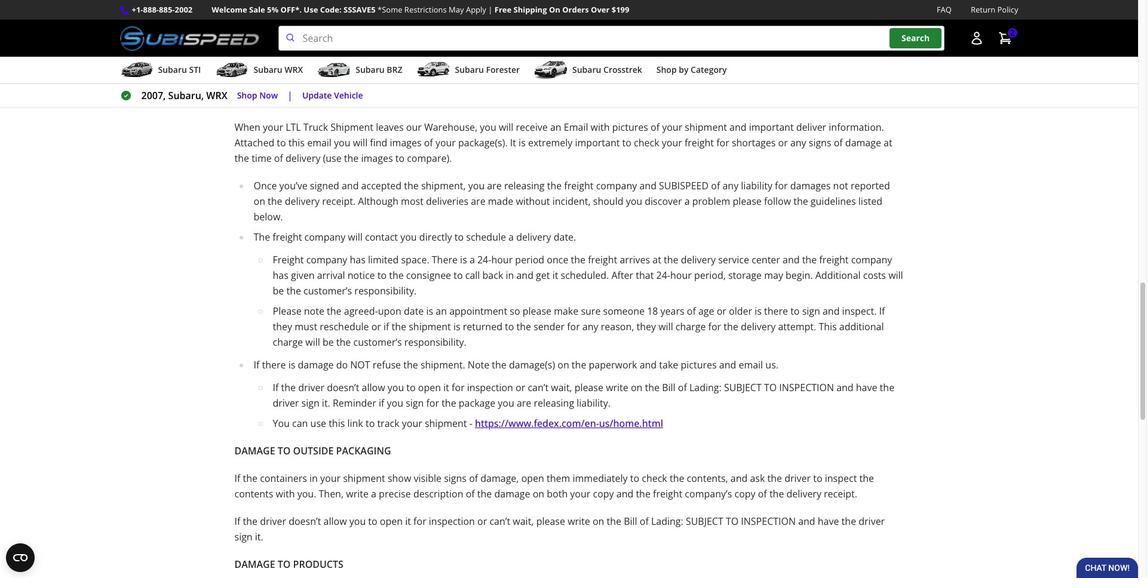 Task type: locate. For each thing, give the bounding box(es) containing it.
a subaru sti thumbnail image image
[[120, 61, 153, 79]]

deliver
[[797, 121, 827, 134]]

1 horizontal spatial subject
[[724, 381, 762, 395]]

2
[[1011, 27, 1015, 38]]

1 vertical spatial it.
[[255, 531, 264, 544]]

this left link
[[329, 417, 345, 431]]

to down company's
[[726, 515, 739, 529]]

open down shipment.
[[418, 381, 441, 395]]

wait, inside if the driver doesn't allow you to open it for inspection or can't wait, please write on the bill of lading: subject to inspection and have the driver sign it.
[[513, 515, 534, 529]]

1 vertical spatial allow
[[324, 515, 347, 529]]

any down deliver
[[791, 136, 807, 150]]

0 vertical spatial |
[[489, 4, 493, 15]]

1 vertical spatial charge
[[273, 336, 303, 349]]

responsibility.
[[355, 285, 417, 298], [405, 336, 467, 349]]

products
[[293, 558, 344, 572]]

sure
[[581, 305, 601, 318]]

sign up use
[[302, 397, 320, 410]]

1 vertical spatial wrx
[[206, 89, 228, 102]]

at
[[884, 136, 893, 150], [653, 254, 662, 267]]

0 vertical spatial email
[[307, 136, 332, 150]]

releasing
[[583, 62, 632, 75]]

liability
[[741, 179, 773, 193]]

2 vertical spatial damage
[[495, 488, 531, 501]]

1 horizontal spatial and
[[745, 62, 765, 75]]

have inside if the driver doesn't allow you to open it for inspection or can't wait, please write on the bill of lading: subject to inspection and have the driver sign it.
[[818, 515, 840, 529]]

1 damage from the top
[[235, 445, 275, 458]]

you.
[[298, 488, 316, 501]]

or down "if there is damage do not refuse the shipment. note the damage(s) on the paperwork and take pictures and email us."
[[516, 381, 526, 395]]

0 vertical spatial lading:
[[690, 381, 722, 395]]

you can use this link to track your shipment - https://www.fedex.com/en-us/home.html
[[273, 417, 664, 431]]

subispeed logo image
[[120, 26, 259, 51]]

open inside if the driver doesn't allow you to open it for inspection or can't wait, please write on the bill of lading: subject to inspection and have the driver sign it. reminder if you sign for the package you are releasing liability.
[[418, 381, 441, 395]]

customer's up refuse
[[354, 336, 402, 349]]

to inside "once you've signed and accepted a truck freight shipment, you are releasing the freight company and subispeed of any liability for damages not reported on the delivery receipt. it is important to inspect the contents of the shipment even if the outside of the box(es) show no visible signs of damage!"
[[576, 78, 589, 91]]

0 vertical spatial customer's
[[304, 285, 352, 298]]

1 vertical spatial check
[[642, 472, 668, 486]]

lading: inside if the driver doesn't allow you to open it for inspection or can't wait, please write on the bill of lading: subject to inspection and have the driver sign it. reminder if you sign for the package you are releasing liability.
[[690, 381, 722, 395]]

at down information. at the right of the page
[[884, 136, 893, 150]]

have for if the driver doesn't allow you to open it for inspection or can't wait, please write on the bill of lading: subject to inspection and have the driver sign it. reminder if you sign for the package you are releasing liability.
[[857, 381, 878, 395]]

the
[[254, 231, 270, 244]]

there up attempt.
[[765, 305, 789, 318]]

1 horizontal spatial wait,
[[551, 381, 572, 395]]

subispeed up even
[[767, 62, 817, 75]]

freight up 'contents'
[[655, 62, 693, 75]]

2 damage from the top
[[235, 558, 275, 572]]

reported left may
[[405, 7, 445, 20]]

delivery inside if the containers in your shipment show visible signs of damage, open them immediately to check the contents, and ask the driver to inspect the contents with you. then, write a precise description of the damage on both your copy and the freight company's copy of the delivery receipt.
[[787, 488, 822, 501]]

are
[[563, 62, 580, 75]]

if
[[384, 321, 389, 334], [379, 397, 385, 410]]

3 subaru from the left
[[356, 64, 385, 75]]

subaru wrx button
[[215, 59, 303, 83]]

any inside when your ltl truck shipment leaves our warehouse, you will receive an email with pictures of your shipment and important deliver information. attached to this email you will find images of your package(s). it is extremely important to check your freight for shortages or any signs of damage at the time of delivery (use the images to compare).
[[791, 136, 807, 150]]

and up shipment
[[745, 62, 765, 75]]

responsibility. inside the freight company has limited space. there is a 24-hour period once the freight arrives at the delivery service center and the freight company has given arrival notice to the consignee to call back in and get it scheduled. after that 24-hour period, storage may begin. additional costs will be the customer's responsibility.
[[355, 285, 417, 298]]

they down 18
[[637, 321, 656, 334]]

0 horizontal spatial hour
[[492, 254, 513, 267]]

1 horizontal spatial in
[[506, 269, 514, 282]]

at inside the freight company has limited space. there is a 24-hour period once the freight arrives at the delivery service center and the freight company has given arrival notice to the consignee to call back in and get it scheduled. after that 24-hour period, storage may begin. additional costs will be the customer's responsibility.
[[653, 254, 662, 267]]

shop by category button
[[657, 59, 727, 83]]

shortages
[[732, 136, 776, 150]]

will inside the freight company has limited space. there is a 24-hour period once the freight arrives at the delivery service center and the freight company has given arrival notice to the consignee to call back in and get it scheduled. after that 24-hour period, storage may begin. additional costs will be the customer's responsibility.
[[889, 269, 904, 282]]

within
[[593, 7, 621, 20]]

there inside 'please note the agreed-upon date is an appointment so please make sure someone 18 years of age or older is there to sign and inspect. if they must reschedule or if the shipment is returned to the sender for any reason, they will charge for the delivery attempt. this additional charge will be the customer's responsibility.'
[[765, 305, 789, 318]]

shop left now
[[237, 90, 257, 101]]

damages
[[791, 179, 831, 193]]

copy down ask
[[735, 488, 756, 501]]

can't for if the driver doesn't allow you to open it for inspection or can't wait, please write on the bill of lading: subject to inspection and have the driver sign it.
[[490, 515, 511, 529]]

1 vertical spatial are
[[471, 195, 486, 208]]

there
[[432, 254, 458, 267]]

subispeed up discover
[[659, 179, 709, 193]]

have inside if the driver doesn't allow you to open it for inspection or can't wait, please write on the bill of lading: subject to inspection and have the driver sign it. reminder if you sign for the package you are releasing liability.
[[857, 381, 878, 395]]

1 horizontal spatial damage
[[495, 488, 531, 501]]

images down the find
[[361, 152, 393, 165]]

delivery inside when your ltl truck shipment leaves our warehouse, you will receive an email with pictures of your shipment and important deliver information. attached to this email you will find images of your package(s). it is extremely important to check your freight for shortages or any signs of damage at the time of delivery (use the images to compare).
[[286, 152, 321, 165]]

to inside if the driver doesn't allow you to open it for inspection or can't wait, please write on the bill of lading: subject to inspection and have the driver sign it. reminder if you sign for the package you are releasing liability.
[[407, 381, 416, 395]]

24- right that
[[657, 269, 671, 282]]

return policy
[[971, 4, 1019, 15]]

inspect
[[592, 78, 629, 91]]

email
[[307, 136, 332, 150], [739, 359, 764, 372]]

subaru crosstrek button
[[534, 59, 643, 83]]

reported up the listed
[[851, 179, 891, 193]]

it inside if the driver doesn't allow you to open it for inspection or can't wait, please write on the bill of lading: subject to inspection and have the driver sign it.
[[405, 515, 411, 529]]

1 vertical spatial be
[[273, 285, 284, 298]]

1 they from the left
[[273, 321, 292, 334]]

for up follow
[[775, 179, 788, 193]]

2 freight from the left
[[655, 62, 693, 75]]

show
[[293, 93, 321, 106]]

driver inside if the containers in your shipment show visible signs of damage, open them immediately to check the contents, and ask the driver to inspect the contents with you. then, write a precise description of the damage on both your copy and the freight company's copy of the delivery receipt.
[[785, 472, 811, 486]]

truck
[[253, 35, 284, 48], [416, 62, 446, 75]]

shipment down packaging at the bottom left of page
[[343, 472, 385, 486]]

| left free
[[489, 4, 493, 15]]

customer's
[[304, 285, 352, 298], [354, 336, 402, 349]]

please inside if the driver doesn't allow you to open it for inspection or can't wait, please write on the bill of lading: subject to inspection and have the driver sign it.
[[537, 515, 566, 529]]

service left over
[[560, 7, 591, 20]]

contents,
[[687, 472, 729, 486]]

inspection for if the driver doesn't allow you to open it for inspection or can't wait, please write on the bill of lading: subject to inspection and have the driver sign it. reminder if you sign for the package you are releasing liability.
[[780, 381, 835, 395]]

1 freight from the left
[[448, 62, 486, 75]]

service inside the freight company has limited space. there is a 24-hour period once the freight arrives at the delivery service center and the freight company has given arrival notice to the consignee to call back in and get it scheduled. after that 24-hour period, storage may begin. additional costs will be the customer's responsibility.
[[719, 254, 750, 267]]

write for if the driver doesn't allow you to open it for inspection or can't wait, please write on the bill of lading: subject to inspection and have the driver sign it.
[[568, 515, 591, 529]]

a right discover
[[685, 195, 690, 208]]

1 vertical spatial ltl
[[286, 121, 301, 134]]

write inside if the driver doesn't allow you to open it for inspection or can't wait, please write on the bill of lading: subject to inspection and have the driver sign it.
[[568, 515, 591, 529]]

period,
[[695, 269, 726, 282]]

0 horizontal spatial write
[[346, 488, 369, 501]]

receipt. down inspect
[[824, 488, 858, 501]]

shipment
[[685, 121, 727, 134], [409, 321, 451, 334], [425, 417, 467, 431], [343, 472, 385, 486]]

shop inside dropdown button
[[657, 64, 677, 75]]

receipt. inside "once you've signed and accepted the shipment, you are releasing the freight company and subispeed of any liability for damages not reported on the delivery receipt. although most deliveries are made without incident, should you discover a problem please follow the guidelines listed below."
[[322, 195, 356, 208]]

0 vertical spatial there
[[765, 305, 789, 318]]

check inside if the containers in your shipment show visible signs of damage, open them immediately to check the contents, and ask the driver to inspect the contents with you. then, write a precise description of the damage on both your copy and the freight company's copy of the delivery receipt.
[[642, 472, 668, 486]]

freight up the scheduled.
[[588, 254, 618, 267]]

|
[[489, 4, 493, 15], [288, 89, 293, 102]]

if for you
[[379, 397, 385, 410]]

of inside if the driver doesn't allow you to open it for inspection or can't wait, please write on the bill of lading: subject to inspection and have the driver sign it. reminder if you sign for the package you are releasing liability.
[[678, 381, 687, 395]]

1 vertical spatial signs
[[444, 472, 467, 486]]

no
[[324, 93, 338, 106]]

1 horizontal spatial receipt.
[[824, 488, 858, 501]]

shipment inside when your ltl truck shipment leaves our warehouse, you will receive an email with pictures of your shipment and important deliver information. attached to this email you will find images of your package(s). it is extremely important to check your freight for shortages or any signs of damage at the time of delivery (use the images to compare).
[[685, 121, 727, 134]]

shipping
[[514, 4, 547, 15]]

you inside if the driver doesn't allow you to open it for inspection or can't wait, please write on the bill of lading: subject to inspection and have the driver sign it.
[[350, 515, 366, 529]]

once you've signed and accepted a truck freight shipment, you are releasing the freight company and subispeed of any liability for damages not reported on the delivery receipt. it is important to inspect the contents of the shipment even if the outside of the box(es) show no visible signs of damage!
[[235, 62, 899, 106]]

1 vertical spatial outside
[[293, 445, 334, 458]]

1 horizontal spatial hour
[[671, 269, 692, 282]]

shipment down date
[[409, 321, 451, 334]]

outside down use
[[293, 445, 334, 458]]

0 horizontal spatial at
[[653, 254, 662, 267]]

and inside if the driver doesn't allow you to open it for inspection or can't wait, please write on the bill of lading: subject to inspection and have the driver sign it.
[[799, 515, 816, 529]]

deliveries
[[426, 195, 469, 208]]

0 horizontal spatial wait,
[[513, 515, 534, 529]]

2 and from the left
[[745, 62, 765, 75]]

0 vertical spatial pictures
[[613, 121, 649, 134]]

on left both
[[533, 488, 545, 501]]

pictures right "take" in the bottom of the page
[[681, 359, 717, 372]]

0 vertical spatial not
[[303, 78, 323, 91]]

to inside if the driver doesn't allow you to open it for inspection or can't wait, please write on the bill of lading: subject to inspection and have the driver sign it.
[[368, 515, 378, 529]]

0 vertical spatial must
[[366, 7, 389, 20]]

to down are
[[576, 78, 589, 91]]

for down "make"
[[567, 321, 580, 334]]

2 horizontal spatial any
[[791, 136, 807, 150]]

with inside if the containers in your shipment show visible signs of damage, open them immediately to check the contents, and ask the driver to inspect the contents with you. then, write a precise description of the damage on both your copy and the freight company's copy of the delivery receipt.
[[276, 488, 295, 501]]

charge down the 'age'
[[676, 321, 706, 334]]

0 vertical spatial be
[[391, 7, 403, 20]]

0 horizontal spatial truck
[[253, 35, 284, 48]]

be down the reschedule
[[323, 336, 334, 349]]

0 vertical spatial any
[[791, 136, 807, 150]]

damage inside when your ltl truck shipment leaves our warehouse, you will receive an email with pictures of your shipment and important deliver information. attached to this email you will find images of your package(s). it is extremely important to check your freight for shortages or any signs of damage at the time of delivery (use the images to compare).
[[846, 136, 882, 150]]

if for if the containers in your shipment show visible signs of damage, open them immediately to check the contents, and ask the driver to inspect the contents with you. then, write a precise description of the damage on both your copy and the freight company's copy of the delivery receipt.
[[235, 472, 241, 486]]

1 horizontal spatial 24-
[[657, 269, 671, 282]]

this down truck
[[289, 136, 305, 150]]

5
[[623, 7, 629, 20]]

receipt. down signed
[[322, 195, 356, 208]]

0 horizontal spatial pictures
[[613, 121, 649, 134]]

once you've signed and accepted the shipment, you are releasing the freight company and subispeed of any liability for damages not reported on the delivery receipt. although most deliveries are made without incident, should you discover a problem please follow the guidelines listed below.
[[254, 179, 891, 224]]

company's
[[685, 488, 733, 501]]

be up please
[[273, 285, 284, 298]]

0 vertical spatial in
[[506, 269, 514, 282]]

a subaru brz thumbnail image image
[[318, 61, 351, 79]]

with right 'email'
[[591, 121, 610, 134]]

inspection
[[467, 381, 513, 395], [429, 515, 475, 529]]

subaru forester
[[455, 64, 520, 75]]

in inside the freight company has limited space. there is a 24-hour period once the freight arrives at the delivery service center and the freight company has given arrival notice to the consignee to call back in and get it scheduled. after that 24-hour period, storage may begin. additional costs will be the customer's responsibility.
[[506, 269, 514, 282]]

a right schedule
[[509, 231, 514, 244]]

2 they from the left
[[637, 321, 656, 334]]

it. for if the driver doesn't allow you to open it for inspection or can't wait, please write on the bill of lading: subject to inspection and have the driver sign it.
[[255, 531, 264, 544]]

not right do
[[350, 359, 370, 372]]

reminder
[[333, 397, 377, 410]]

reported inside "once you've signed and accepted the shipment, you are releasing the freight company and subispeed of any liability for damages not reported on the delivery receipt. although most deliveries are made without incident, should you discover a problem please follow the guidelines listed below."
[[851, 179, 891, 193]]

pictures down inspect
[[613, 121, 649, 134]]

on inside if the driver doesn't allow you to open it for inspection or can't wait, please write on the bill of lading: subject to inspection and have the driver sign it. reminder if you sign for the package you are releasing liability.
[[631, 381, 643, 395]]

shop for shop now
[[237, 90, 257, 101]]

open for if the driver doesn't allow you to open it for inspection or can't wait, please write on the bill of lading: subject to inspection and have the driver sign it.
[[380, 515, 403, 529]]

freight left company's
[[653, 488, 683, 501]]

be left restrictions
[[391, 7, 403, 20]]

allow up reminder
[[362, 381, 385, 395]]

(use
[[323, 152, 342, 165]]

on inside "once you've signed and accepted the shipment, you are releasing the freight company and subispeed of any liability for damages not reported on the delivery receipt. although most deliveries are made without incident, should you discover a problem please follow the guidelines listed below."
[[254, 195, 265, 208]]

email left us.
[[739, 359, 764, 372]]

1 horizontal spatial at
[[884, 136, 893, 150]]

can't inside if the driver doesn't allow you to open it for inspection or can't wait, please write on the bill of lading: subject to inspection and have the driver sign it. reminder if you sign for the package you are releasing liability.
[[528, 381, 549, 395]]

it inside if the driver doesn't allow you to open it for inspection or can't wait, please write on the bill of lading: subject to inspection and have the driver sign it. reminder if you sign for the package you are releasing liability.
[[444, 381, 450, 395]]

1 horizontal spatial doesn't
[[327, 381, 360, 395]]

1 horizontal spatial copy
[[735, 488, 756, 501]]

delivery inside 'please note the agreed-upon date is an appointment so please make sure someone 18 years of age or older is there to sign and inspect. if they must reschedule or if the shipment is returned to the sender for any reason, they will charge for the delivery attempt. this additional charge will be the customer's responsibility.'
[[741, 321, 776, 334]]

extremely
[[528, 136, 573, 150]]

them
[[547, 472, 571, 486]]

2 subaru from the left
[[254, 64, 283, 75]]

your
[[263, 121, 283, 134], [662, 121, 683, 134], [436, 136, 456, 150], [662, 136, 683, 150], [402, 417, 423, 431], [320, 472, 341, 486], [571, 488, 591, 501]]

0 vertical spatial bill
[[663, 381, 676, 395]]

and inside 'please note the agreed-upon date is an appointment so please make sure someone 18 years of age or older is there to sign and inspect. if they must reschedule or if the shipment is returned to the sender for any reason, they will charge for the delivery attempt. this additional charge will be the customer's responsibility.'
[[823, 305, 840, 318]]

1 subaru from the left
[[158, 64, 187, 75]]

0 vertical spatial wrx
[[285, 64, 303, 75]]

with down containers
[[276, 488, 295, 501]]

lading: inside if the driver doesn't allow you to open it for inspection or can't wait, please write on the bill of lading: subject to inspection and have the driver sign it.
[[652, 515, 684, 529]]

please
[[733, 195, 762, 208], [523, 305, 552, 318], [575, 381, 604, 395], [537, 515, 566, 529]]

0 vertical spatial charge
[[676, 321, 706, 334]]

driver
[[298, 381, 325, 395], [273, 397, 299, 410], [785, 472, 811, 486], [260, 515, 286, 529], [859, 515, 885, 529]]

0 horizontal spatial they
[[273, 321, 292, 334]]

1 horizontal spatial any
[[723, 179, 739, 193]]

it. up use
[[322, 397, 330, 410]]

subject inside if the driver doesn't allow you to open it for inspection or can't wait, please write on the bill of lading: subject to inspection and have the driver sign it.
[[686, 515, 724, 529]]

1 vertical spatial reported
[[851, 179, 891, 193]]

button image
[[970, 31, 984, 46]]

subispeed inside "once you've signed and accepted a truck freight shipment, you are releasing the freight company and subispeed of any liability for damages not reported on the delivery receipt. it is important to inspect the contents of the shipment even if the outside of the box(es) show no visible signs of damage!"
[[767, 62, 817, 75]]

to inside if the driver doesn't allow you to open it for inspection or can't wait, please write on the bill of lading: subject to inspection and have the driver sign it.
[[726, 515, 739, 529]]

agreed-
[[344, 305, 378, 318]]

1 horizontal spatial pictures
[[681, 359, 717, 372]]

damage down information. at the right of the page
[[846, 136, 882, 150]]

important up shortages
[[749, 121, 794, 134]]

sign down contents
[[235, 531, 253, 544]]

you've
[[280, 179, 308, 193]]

will left contact
[[348, 231, 363, 244]]

1 vertical spatial must
[[295, 321, 318, 334]]

0 horizontal spatial it.
[[255, 531, 264, 544]]

not inside "once you've signed and accepted a truck freight shipment, you are releasing the freight company and subispeed of any liability for damages not reported on the delivery receipt. it is important to inspect the contents of the shipment even if the outside of the box(es) show no visible signs of damage!"
[[303, 78, 323, 91]]

0 vertical spatial this
[[289, 136, 305, 150]]

on down immediately
[[593, 515, 605, 529]]

subaru,
[[168, 89, 204, 102]]

1 horizontal spatial there
[[765, 305, 789, 318]]

0 horizontal spatial must
[[295, 321, 318, 334]]

a inside if the containers in your shipment show visible signs of damage, open them immediately to check the contents, and ask the driver to inspect the contents with you. then, write a precise description of the damage on both your copy and the freight company's copy of the delivery receipt.
[[371, 488, 377, 501]]

an right date
[[436, 305, 447, 318]]

shop left 'by'
[[657, 64, 677, 75]]

please up liability.
[[575, 381, 604, 395]]

customer's inside 'please note the agreed-upon date is an appointment so please make sure someone 18 years of age or older is there to sign and inspect. if they must reschedule or if the shipment is returned to the sender for any reason, they will charge for the delivery attempt. this additional charge will be the customer's responsibility.'
[[354, 336, 402, 349]]

an up extremely
[[551, 121, 562, 134]]

important
[[520, 78, 574, 91]]

0 vertical spatial hour
[[492, 254, 513, 267]]

company
[[696, 62, 742, 75]]

2 button
[[993, 26, 1019, 50]]

subject for if the driver doesn't allow you to open it for inspection or can't wait, please write on the bill of lading: subject to inspection and have the driver sign it. reminder if you sign for the package you are releasing liability.
[[724, 381, 762, 395]]

sign up attempt.
[[803, 305, 821, 318]]

signs inside if the containers in your shipment show visible signs of damage, open them immediately to check the contents, and ask the driver to inspect the contents with you. then, write a precise description of the damage on both your copy and the freight company's copy of the delivery receipt.
[[444, 472, 467, 486]]

may
[[765, 269, 784, 282]]

if inside if the driver doesn't allow you to open it for inspection or can't wait, please write on the bill of lading: subject to inspection and have the driver sign it.
[[235, 515, 241, 529]]

2 vertical spatial are
[[517, 397, 532, 410]]

storage
[[729, 269, 762, 282]]

visible
[[341, 93, 374, 106]]

of right "signs"
[[406, 93, 418, 106]]

sign inside 'please note the agreed-upon date is an appointment so please make sure someone 18 years of age or older is there to sign and inspect. if they must reschedule or if the shipment is returned to the sender for any reason, they will charge for the delivery attempt. this additional charge will be the customer's responsibility.'
[[803, 305, 821, 318]]

inspection inside if the driver doesn't allow you to open it for inspection or can't wait, please write on the bill of lading: subject to inspection and have the driver sign it. reminder if you sign for the package you are releasing liability.
[[467, 381, 513, 395]]

for down description
[[414, 515, 427, 529]]

0 horizontal spatial bill
[[624, 515, 638, 529]]

allow for if the driver doesn't allow you to open it for inspection or can't wait, please write on the bill of lading: subject to inspection and have the driver sign it.
[[324, 515, 347, 529]]

1 vertical spatial inspection
[[741, 515, 796, 529]]

by
[[679, 64, 689, 75]]

and
[[335, 62, 355, 75], [745, 62, 765, 75]]

and up reported
[[335, 62, 355, 75]]

freight
[[685, 136, 714, 150], [565, 179, 594, 193], [273, 231, 302, 244], [588, 254, 618, 267], [820, 254, 849, 267], [653, 488, 683, 501]]

allow for if the driver doesn't allow you to open it for inspection or can't wait, please write on the bill of lading: subject to inspection and have the driver sign it. reminder if you sign for the package you are releasing liability.
[[362, 381, 385, 395]]

restrictions
[[405, 4, 447, 15]]

if up track
[[379, 397, 385, 410]]

responsibility. up upon
[[355, 285, 417, 298]]

if inside if the driver doesn't allow you to open it for inspection or can't wait, please write on the bill of lading: subject to inspection and have the driver sign it. reminder if you sign for the package you are releasing liability.
[[379, 397, 385, 410]]

0 horizontal spatial not
[[303, 78, 323, 91]]

1 horizontal spatial have
[[857, 381, 878, 395]]

a subaru forester thumbnail image image
[[417, 61, 450, 79]]

0 vertical spatial subispeed
[[767, 62, 817, 75]]

can't down damage,
[[490, 515, 511, 529]]

0 vertical spatial it.
[[322, 397, 330, 410]]

doesn't
[[327, 381, 360, 395], [289, 515, 321, 529]]

if for if there is damage do not refuse the shipment. note the damage(s) on the paperwork and take pictures and email us.
[[254, 359, 260, 372]]

for inside when your ltl truck shipment leaves our warehouse, you will receive an email with pictures of your shipment and important deliver information. attached to this email you will find images of your package(s). it is extremely important to check your freight for shortages or any signs of damage at the time of delivery (use the images to compare).
[[717, 136, 730, 150]]

of inside if the driver doesn't allow you to open it for inspection or can't wait, please write on the bill of lading: subject to inspection and have the driver sign it.
[[640, 515, 649, 529]]

1 copy from the left
[[593, 488, 614, 501]]

damage left do
[[298, 359, 334, 372]]

any inside 'please note the agreed-upon date is an appointment so please make sure someone 18 years of age or older is there to sign and inspect. if they must reschedule or if the shipment is returned to the sender for any reason, they will charge for the delivery attempt. this additional charge will be the customer's responsibility.'
[[583, 321, 599, 334]]

shipment
[[331, 121, 374, 134]]

1 horizontal spatial it
[[444, 381, 450, 395]]

subject inside if the driver doesn't allow you to open it for inspection or can't wait, please write on the bill of lading: subject to inspection and have the driver sign it. reminder if you sign for the package you are releasing liability.
[[724, 381, 762, 395]]

1 vertical spatial write
[[346, 488, 369, 501]]

doesn't inside if the driver doesn't allow you to open it for inspection or can't wait, please write on the bill of lading: subject to inspection and have the driver sign it. reminder if you sign for the package you are releasing liability.
[[327, 381, 360, 395]]

this
[[819, 321, 837, 334]]

it down shipment.
[[444, 381, 450, 395]]

bill for if the driver doesn't allow you to open it for inspection or can't wait, please write on the bill of lading: subject to inspection and have the driver sign it.
[[624, 515, 638, 529]]

damage for damage to products
[[235, 558, 275, 572]]

responsibility. up shipment.
[[405, 336, 467, 349]]

email down truck
[[307, 136, 332, 150]]

customer's down arrival
[[304, 285, 352, 298]]

this
[[289, 136, 305, 150], [329, 417, 345, 431]]

0 vertical spatial receipt.
[[322, 195, 356, 208]]

shop
[[657, 64, 677, 75], [237, 90, 257, 101]]

shipment inside if the containers in your shipment show visible signs of damage, open them immediately to check the contents, and ask the driver to inspect the contents with you. then, write a precise description of the damage on both your copy and the freight company's copy of the delivery receipt.
[[343, 472, 385, 486]]

the
[[635, 62, 653, 75], [393, 78, 411, 91], [632, 78, 649, 91], [718, 78, 736, 91], [824, 78, 841, 91], [235, 93, 252, 106]]

1 horizontal spatial charge
[[676, 321, 706, 334]]

1 vertical spatial subispeed
[[659, 179, 709, 193]]

if inside 'please note the agreed-upon date is an appointment so please make sure someone 18 years of age or older is there to sign and inspect. if they must reschedule or if the shipment is returned to the sender for any reason, they will charge for the delivery attempt. this additional charge will be the customer's responsibility.'
[[384, 321, 389, 334]]

copy down immediately
[[593, 488, 614, 501]]

please inside "once you've signed and accepted the shipment, you are releasing the freight company and subispeed of any liability for damages not reported on the delivery receipt. although most deliveries are made without incident, should you discover a problem please follow the guidelines listed below."
[[733, 195, 762, 208]]

0 horizontal spatial customer's
[[304, 285, 352, 298]]

doesn't for if the driver doesn't allow you to open it for inspection or can't wait, please write on the bill of lading: subject to inspection and have the driver sign it. reminder if you sign for the package you are releasing liability.
[[327, 381, 360, 395]]

1 horizontal spatial truck
[[416, 62, 446, 75]]

vehicle
[[334, 90, 363, 101]]

check
[[634, 136, 660, 150], [642, 472, 668, 486]]

doesn't up reminder
[[327, 381, 360, 395]]

doesn't for if the driver doesn't allow you to open it for inspection or can't wait, please write on the bill of lading: subject to inspection and have the driver sign it.
[[289, 515, 321, 529]]

is right date
[[427, 305, 434, 318]]

1 vertical spatial lading:
[[652, 515, 684, 529]]

if inside 'please note the agreed-upon date is an appointment so please make sure someone 18 years of age or older is there to sign and inspect. if they must reschedule or if the shipment is returned to the sender for any reason, they will charge for the delivery attempt. this additional charge will be the customer's responsibility.'
[[880, 305, 886, 318]]

| right now
[[288, 89, 293, 102]]

0 vertical spatial have
[[857, 381, 878, 395]]

subaru
[[158, 64, 187, 75], [254, 64, 283, 75], [356, 64, 385, 75], [455, 64, 484, 75], [573, 64, 602, 75]]

has down the freight
[[273, 269, 289, 282]]

0 horizontal spatial doesn't
[[289, 515, 321, 529]]

4 subaru from the left
[[455, 64, 484, 75]]

track
[[377, 417, 400, 431]]

1 vertical spatial hour
[[671, 269, 692, 282]]

wait, inside if the driver doesn't allow you to open it for inspection or can't wait, please write on the bill of lading: subject to inspection and have the driver sign it. reminder if you sign for the package you are releasing liability.
[[551, 381, 572, 395]]

open left them
[[522, 472, 545, 486]]

notice
[[348, 269, 375, 282]]

liability.
[[577, 397, 611, 410]]

1 vertical spatial open
[[522, 472, 545, 486]]

24- up back
[[478, 254, 492, 267]]

lading: for if the driver doesn't allow you to open it for inspection or can't wait, please write on the bill of lading: subject to inspection and have the driver sign it. reminder if you sign for the package you are releasing liability.
[[690, 381, 722, 395]]

can't inside if the driver doesn't allow you to open it for inspection or can't wait, please write on the bill of lading: subject to inspection and have the driver sign it.
[[490, 515, 511, 529]]

1 vertical spatial |
[[288, 89, 293, 102]]

it. inside if the driver doesn't allow you to open it for inspection or can't wait, please write on the bill of lading: subject to inspection and have the driver sign it. reminder if you sign for the package you are releasing liability.
[[322, 397, 330, 410]]

at inside when your ltl truck shipment leaves our warehouse, you will receive an email with pictures of your shipment and important deliver information. attached to this email you will find images of your package(s). it is extremely important to check your freight for shortages or any signs of damage at the time of delivery (use the images to compare).
[[884, 136, 893, 150]]

0 horizontal spatial an
[[436, 305, 447, 318]]

1 vertical spatial damage
[[298, 359, 334, 372]]

-
[[470, 417, 473, 431]]

1 vertical spatial doesn't
[[289, 515, 321, 529]]

open inside if the driver doesn't allow you to open it for inspection or can't wait, please write on the bill of lading: subject to inspection and have the driver sign it.
[[380, 515, 403, 529]]

inspection inside if the driver doesn't allow you to open it for inspection or can't wait, please write on the bill of lading: subject to inspection and have the driver sign it. reminder if you sign for the package you are releasing liability.
[[780, 381, 835, 395]]

precise
[[379, 488, 411, 501]]

service up storage
[[719, 254, 750, 267]]

delivery inside "once you've signed and accepted the shipment, you are releasing the freight company and subispeed of any liability for damages not reported on the delivery receipt. although most deliveries are made without incident, should you discover a problem please follow the guidelines listed below."
[[285, 195, 320, 208]]

0 vertical spatial an
[[551, 121, 562, 134]]

1 and from the left
[[335, 62, 355, 75]]

space.
[[401, 254, 430, 267]]

5 subaru from the left
[[573, 64, 602, 75]]

write right then,
[[346, 488, 369, 501]]

1 horizontal spatial has
[[350, 254, 366, 267]]

1 vertical spatial any
[[723, 179, 739, 193]]

0 horizontal spatial any
[[583, 321, 599, 334]]

shop for shop by category
[[657, 64, 677, 75]]

off*.
[[281, 4, 302, 15]]

scheduled.
[[561, 269, 609, 282]]

0 horizontal spatial subispeed
[[659, 179, 709, 193]]

1 horizontal spatial freight
[[655, 62, 693, 75]]

shipment down 'contents'
[[685, 121, 727, 134]]

charge down please
[[273, 336, 303, 349]]

check inside when your ltl truck shipment leaves our warehouse, you will receive an email with pictures of your shipment and important deliver information. attached to this email you will find images of your package(s). it is extremely important to check your freight for shortages or any signs of damage at the time of delivery (use the images to compare).
[[634, 136, 660, 150]]

1 horizontal spatial lading:
[[690, 381, 722, 395]]

or inside when your ltl truck shipment leaves our warehouse, you will receive an email with pictures of your shipment and important deliver information. attached to this email you will find images of your package(s). it is extremely important to check your freight for shortages or any signs of damage at the time of delivery (use the images to compare).
[[779, 136, 788, 150]]

parts
[[341, 7, 364, 20]]

attached
[[235, 136, 275, 150]]

1 vertical spatial responsibility.
[[405, 336, 467, 349]]

0 vertical spatial shop
[[657, 64, 677, 75]]

an inside 'please note the agreed-upon date is an appointment so please make sure someone 18 years of age or older is there to sign and inspect. if they must reschedule or if the shipment is returned to the sender for any reason, they will charge for the delivery attempt. this additional charge will be the customer's responsibility.'
[[436, 305, 447, 318]]

the
[[235, 152, 249, 165], [344, 152, 359, 165], [404, 179, 419, 193], [547, 179, 562, 193], [268, 195, 283, 208], [794, 195, 809, 208], [571, 254, 586, 267], [664, 254, 679, 267], [803, 254, 817, 267], [389, 269, 404, 282], [287, 285, 301, 298], [327, 305, 342, 318], [392, 321, 407, 334], [517, 321, 532, 334], [724, 321, 739, 334], [336, 336, 351, 349], [404, 359, 418, 372], [492, 359, 507, 372], [572, 359, 587, 372], [281, 381, 296, 395], [645, 381, 660, 395], [880, 381, 895, 395], [442, 397, 457, 410], [243, 472, 258, 486], [670, 472, 685, 486], [768, 472, 783, 486], [860, 472, 875, 486], [478, 488, 492, 501], [636, 488, 651, 501], [770, 488, 785, 501], [243, 515, 258, 529], [607, 515, 622, 529], [842, 515, 857, 529]]

open for if the driver doesn't allow you to open it for inspection or can't wait, please write on the bill of lading: subject to inspection and have the driver sign it. reminder if you sign for the package you are releasing liability.
[[418, 381, 441, 395]]

our
[[406, 121, 422, 134]]

it for if the driver doesn't allow you to open it for inspection or can't wait, please write on the bill of lading: subject to inspection and have the driver sign it.
[[405, 515, 411, 529]]

older
[[729, 305, 753, 318]]

are up made
[[487, 179, 502, 193]]

or right the 'age'
[[717, 305, 727, 318]]

signed
[[298, 62, 333, 75]]

bill inside if the driver doesn't allow you to open it for inspection or can't wait, please write on the bill of lading: subject to inspection and have the driver sign it.
[[624, 515, 638, 529]]

faq link
[[937, 4, 952, 16]]

18
[[648, 305, 658, 318]]

0 horizontal spatial lading:
[[652, 515, 684, 529]]

1 horizontal spatial with
[[591, 121, 610, 134]]

a subaru crosstrek thumbnail image image
[[534, 61, 568, 79]]

can't down damage(s)
[[528, 381, 549, 395]]

images
[[390, 136, 422, 150], [361, 152, 393, 165]]

allow down then,
[[324, 515, 347, 529]]

important down 'email'
[[575, 136, 620, 150]]

write inside if the containers in your shipment show visible signs of damage, open them immediately to check the contents, and ask the driver to inspect the contents with you. then, write a precise description of the damage on both your copy and the freight company's copy of the delivery receipt.
[[346, 488, 369, 501]]

free
[[495, 4, 512, 15]]

please up sender
[[523, 305, 552, 318]]

subaru for subaru brz
[[356, 64, 385, 75]]

an
[[551, 121, 562, 134], [436, 305, 447, 318]]

1 horizontal spatial subispeed
[[767, 62, 817, 75]]

0 vertical spatial signs
[[809, 136, 832, 150]]

someone
[[604, 305, 645, 318]]

1 vertical spatial if
[[379, 397, 385, 410]]

it.
[[322, 397, 330, 410], [255, 531, 264, 544]]

inspection inside if the driver doesn't allow you to open it for inspection or can't wait, please write on the bill of lading: subject to inspection and have the driver sign it.
[[429, 515, 475, 529]]



Task type: vqa. For each thing, say whether or not it's contained in the screenshot.
the bottommost open
yes



Task type: describe. For each thing, give the bounding box(es) containing it.
brz
[[387, 64, 403, 75]]

lading: for if the driver doesn't allow you to open it for inspection or can't wait, please write on the bill of lading: subject to inspection and have the driver sign it.
[[652, 515, 684, 529]]

1 vertical spatial has
[[273, 269, 289, 282]]

1 vertical spatial email
[[739, 359, 764, 372]]

this inside when your ltl truck shipment leaves our warehouse, you will receive an email with pictures of your shipment and important deliver information. attached to this email you will find images of your package(s). it is extremely important to check your freight for shortages or any signs of damage at the time of delivery (use the images to compare).
[[289, 136, 305, 150]]

contact
[[365, 231, 398, 244]]

limited
[[368, 254, 399, 267]]

of inside "once you've signed and accepted the shipment, you are releasing the freight company and subispeed of any liability for damages not reported on the delivery receipt. although most deliveries are made without incident, should you discover a problem please follow the guidelines listed below."
[[712, 179, 721, 193]]

it inside the freight company has limited space. there is a 24-hour period once the freight arrives at the delivery service center and the freight company has given arrival notice to the consignee to call back in and get it scheduled. after that 24-hour period, storage may begin. additional costs will be the customer's responsibility.
[[553, 269, 559, 282]]

signs inside when your ltl truck shipment leaves our warehouse, you will receive an email with pictures of your shipment and important deliver information. attached to this email you will find images of your package(s). it is extremely important to check your freight for shortages or any signs of damage at the time of delivery (use the images to compare).
[[809, 136, 832, 150]]

0 vertical spatial service
[[560, 7, 591, 20]]

appointment
[[450, 305, 508, 318]]

are inside if the driver doesn't allow you to open it for inspection or can't wait, please write on the bill of lading: subject to inspection and have the driver sign it. reminder if you sign for the package you are releasing liability.
[[517, 397, 532, 410]]

or down upon
[[372, 321, 381, 334]]

freight up additional
[[820, 254, 849, 267]]

1 horizontal spatial are
[[487, 179, 502, 193]]

so
[[510, 305, 520, 318]]

additional
[[840, 321, 884, 334]]

open inside if the containers in your shipment show visible signs of damage, open them immediately to check the contents, and ask the driver to inspect the contents with you. then, write a precise description of the damage on both your copy and the freight company's copy of the delivery receipt.
[[522, 472, 545, 486]]

call
[[466, 269, 480, 282]]

damage for damage to outside packaging
[[235, 445, 275, 458]]

a
[[407, 62, 413, 75]]

the down crosstrek
[[632, 78, 649, 91]]

sale
[[249, 4, 265, 15]]

subaru wrx
[[254, 64, 303, 75]]

additional
[[816, 269, 861, 282]]

the down company
[[718, 78, 736, 91]]

box(es)
[[255, 93, 290, 106]]

freight inside when your ltl truck shipment leaves our warehouse, you will receive an email with pictures of your shipment and important deliver information. attached to this email you will find images of your package(s). it is extremely important to check your freight for shortages or any signs of damage at the time of delivery (use the images to compare).
[[685, 136, 714, 150]]

delivery inside the freight company has limited space. there is a 24-hour period once the freight arrives at the delivery service center and the freight company has given arrival notice to the consignee to call back in and get it scheduled. after that 24-hour period, storage may begin. additional costs will be the customer's responsibility.
[[681, 254, 716, 267]]

subaru for subaru crosstrek
[[573, 64, 602, 75]]

if the driver doesn't allow you to open it for inspection or can't wait, please write on the bill of lading: subject to inspection and have the driver sign it. reminder if you sign for the package you are releasing liability.
[[273, 381, 895, 410]]

outside inside "once you've signed and accepted a truck freight shipment, you are releasing the freight company and subispeed of any liability for damages not reported on the delivery receipt. it is important to inspect the contents of the shipment even if the outside of the box(es) show no visible signs of damage!"
[[844, 78, 884, 91]]

sign down shipment.
[[406, 397, 424, 410]]

even
[[788, 78, 811, 91]]

do
[[336, 359, 348, 372]]

shop by category
[[657, 64, 727, 75]]

sign inside if the driver doesn't allow you to open it for inspection or can't wait, please write on the bill of lading: subject to inspection and have the driver sign it.
[[235, 531, 253, 544]]

all
[[235, 7, 246, 20]]

return policy link
[[971, 4, 1019, 16]]

with inside when your ltl truck shipment leaves our warehouse, you will receive an email with pictures of your shipment and important deliver information. attached to this email you will find images of your package(s). it is extremely important to check your freight for shortages or any signs of damage at the time of delivery (use the images to compare).
[[591, 121, 610, 134]]

if the containers in your shipment show visible signs of damage, open them immediately to check the contents, and ask the driver to inspect the contents with you. then, write a precise description of the damage on both your copy and the freight company's copy of the delivery receipt.
[[235, 472, 875, 501]]

pictures inside when your ltl truck shipment leaves our warehouse, you will receive an email with pictures of your shipment and important deliver information. attached to this email you will find images of your package(s). it is extremely important to check your freight for shortages or any signs of damage at the time of delivery (use the images to compare).
[[613, 121, 649, 134]]

inspect.
[[843, 305, 877, 318]]

an inside when your ltl truck shipment leaves our warehouse, you will receive an email with pictures of your shipment and important deliver information. attached to this email you will find images of your package(s). it is extremely important to check your freight for shortages or any signs of damage at the time of delivery (use the images to compare).
[[551, 121, 562, 134]]

of up if
[[819, 62, 832, 75]]

reschedule
[[320, 321, 369, 334]]

when
[[235, 121, 261, 134]]

https://www.fedex.com/en-
[[475, 417, 600, 431]]

subaru for subaru wrx
[[254, 64, 283, 75]]

inspection for if the driver doesn't allow you to open it for inspection or can't wait, please write on the bill of lading: subject to inspection and have the driver sign it.
[[429, 515, 475, 529]]

releasing inside "once you've signed and accepted the shipment, you are releasing the freight company and subispeed of any liability for damages not reported on the delivery receipt. although most deliveries are made without incident, should you discover a problem please follow the guidelines listed below."
[[505, 179, 545, 193]]

damaged
[[248, 7, 290, 20]]

sender
[[534, 321, 565, 334]]

can't for if the driver doesn't allow you to open it for inspection or can't wait, please write on the bill of lading: subject to inspection and have the driver sign it. reminder if you sign for the package you are releasing liability.
[[528, 381, 549, 395]]

releasing inside if the driver doesn't allow you to open it for inspection or can't wait, please write on the bill of lading: subject to inspection and have the driver sign it. reminder if you sign for the package you are releasing liability.
[[534, 397, 575, 410]]

shipment,
[[489, 62, 538, 75]]

of inside 'please note the agreed-upon date is an appointment so please make sure someone 18 years of age or older is there to sign and inspect. if they must reschedule or if the shipment is returned to the sender for any reason, they will charge for the delivery attempt. this additional charge will be the customer's responsibility.'
[[687, 305, 696, 318]]

0 vertical spatial images
[[390, 136, 422, 150]]

package(s).
[[459, 136, 508, 150]]

can
[[292, 417, 308, 431]]

upon
[[378, 305, 402, 318]]

returned
[[463, 321, 503, 334]]

damage,
[[481, 472, 519, 486]]

1 horizontal spatial must
[[366, 7, 389, 20]]

or inside if the driver doesn't allow you to open it for inspection or can't wait, please write on the bill of lading: subject to inspection and have the driver sign it. reminder if you sign for the package you are releasing liability.
[[516, 381, 526, 395]]

welcome
[[212, 4, 247, 15]]

signed
[[310, 179, 339, 193]]

0 vertical spatial truck
[[253, 35, 284, 48]]

it
[[499, 78, 507, 91]]

shipment.
[[421, 359, 466, 372]]

ask
[[751, 472, 765, 486]]

the right if
[[824, 78, 841, 91]]

1 vertical spatial images
[[361, 152, 393, 165]]

link
[[348, 417, 363, 431]]

on inside if the driver doesn't allow you to open it for inspection or can't wait, please write on the bill of lading: subject to inspection and have the driver sign it.
[[593, 515, 605, 529]]

2 copy from the left
[[735, 488, 756, 501]]

of down liability
[[886, 78, 899, 91]]

arrives
[[620, 254, 650, 267]]

subispeed inside "once you've signed and accepted the shipment, you are releasing the freight company and subispeed of any liability for damages not reported on the delivery receipt. although most deliveries are made without incident, should you discover a problem please follow the guidelines listed below."
[[659, 179, 709, 193]]

on right damage(s)
[[558, 359, 570, 372]]

must inside 'please note the agreed-upon date is an appointment so please make sure someone 18 years of age or older is there to sign and inspect. if they must reschedule or if the shipment is returned to the sender for any reason, they will charge for the delivery attempt. this additional charge will be the customer's responsibility.'
[[295, 321, 318, 334]]

ltl inside when your ltl truck shipment leaves our warehouse, you will receive an email with pictures of your shipment and important deliver information. attached to this email you will find images of your package(s). it is extremely important to check your freight for shortages or any signs of damage at the time of delivery (use the images to compare).
[[286, 121, 301, 134]]

apply
[[466, 4, 487, 15]]

over
[[591, 4, 610, 15]]

or inside if the driver doesn't allow you to open it for inspection or can't wait, please write on the bill of lading: subject to inspection and have the driver sign it.
[[478, 515, 487, 529]]

freight inside "once you've signed and accepted the shipment, you are releasing the freight company and subispeed of any liability for damages not reported on the delivery receipt. although most deliveries are made without incident, should you discover a problem please follow the guidelines listed below."
[[565, 179, 594, 193]]

search input field
[[278, 26, 945, 51]]

any inside "once you've signed and accepted the shipment, you are releasing the freight company and subispeed of any liability for damages not reported on the delivery receipt. although most deliveries are made without incident, should you discover a problem please follow the guidelines listed below."
[[723, 179, 739, 193]]

when your ltl truck shipment leaves our warehouse, you will receive an email with pictures of your shipment and important deliver information. attached to this email you will find images of your package(s). it is extremely important to check your freight for shortages or any signs of damage at the time of delivery (use the images to compare).
[[235, 121, 893, 165]]

+1-888-885-2002
[[132, 4, 193, 15]]

1 horizontal spatial important
[[749, 121, 794, 134]]

is left returned
[[454, 321, 461, 334]]

find
[[370, 136, 388, 150]]

subaru sti button
[[120, 59, 201, 83]]

subaru for subaru forester
[[455, 64, 484, 75]]

receipt. inside if the containers in your shipment show visible signs of damage, open them immediately to check the contents, and ask the driver to inspect the contents with you. then, write a precise description of the damage on both your copy and the freight company's copy of the delivery receipt.
[[824, 488, 858, 501]]

costs
[[864, 269, 887, 282]]

be inside the freight company has limited space. there is a 24-hour period once the freight arrives at the delivery service center and the freight company has given arrival notice to the consignee to call back in and get it scheduled. after that 24-hour period, storage may begin. additional costs will be the customer's responsibility.
[[273, 285, 284, 298]]

wait, for if the driver doesn't allow you to open it for inspection or can't wait, please write on the bill of lading: subject to inspection and have the driver sign it.
[[513, 515, 534, 529]]

wait, for if the driver doesn't allow you to open it for inspection or can't wait, please write on the bill of lading: subject to inspection and have the driver sign it. reminder if you sign for the package you are releasing liability.
[[551, 381, 572, 395]]

subaru for subaru sti
[[158, 64, 187, 75]]

damage inside if the containers in your shipment show visible signs of damage, open them immediately to check the contents, and ask the driver to inspect the contents with you. then, write a precise description of the damage on both your copy and the freight company's copy of the delivery receipt.
[[495, 488, 531, 501]]

0 horizontal spatial 24-
[[478, 254, 492, 267]]

0 vertical spatial has
[[350, 254, 366, 267]]

damage to outside packaging
[[235, 445, 391, 458]]

888-
[[143, 4, 159, 15]]

1 vertical spatial there
[[262, 359, 286, 372]]

885-
[[159, 4, 175, 15]]

0 horizontal spatial charge
[[273, 336, 303, 349]]

may
[[449, 4, 464, 15]]

for
[[235, 78, 253, 91]]

business
[[631, 7, 670, 20]]

bill for if the driver doesn't allow you to open it for inspection or can't wait, please write on the bill of lading: subject to inspection and have the driver sign it. reminder if you sign for the package you are releasing liability.
[[663, 381, 676, 395]]

on inside if the containers in your shipment show visible signs of damage, open them immediately to check the contents, and ask the driver to inspect the contents with you. then, write a precise description of the damage on both your copy and the freight company's copy of the delivery receipt.
[[533, 488, 545, 501]]

for inside if the driver doesn't allow you to open it for inspection or can't wait, please write on the bill of lading: subject to inspection and have the driver sign it.
[[414, 515, 427, 529]]

0 horizontal spatial important
[[575, 136, 620, 150]]

is inside when your ltl truck shipment leaves our warehouse, you will receive an email with pictures of your shipment and important deliver information. attached to this email you will find images of your package(s). it is extremely important to check your freight for shortages or any signs of damage at the time of delivery (use the images to compare).
[[519, 136, 526, 150]]

the down "for"
[[235, 93, 252, 106]]

write for if the driver doesn't allow you to open it for inspection or can't wait, please write on the bill of lading: subject to inspection and have the driver sign it. reminder if you sign for the package you are releasing liability.
[[606, 381, 629, 395]]

freight
[[273, 254, 304, 267]]

damages
[[255, 78, 301, 91]]

is
[[509, 78, 517, 91]]

for inside "once you've signed and accepted the shipment, you are releasing the freight company and subispeed of any liability for damages not reported on the delivery receipt. although most deliveries are made without incident, should you discover a problem please follow the guidelines listed below."
[[775, 179, 788, 193]]

the down brz
[[393, 78, 411, 91]]

for up package
[[452, 381, 465, 395]]

inspection for if the driver doesn't allow you to open it for inspection or can't wait, please write on the bill of lading: subject to inspection and have the driver sign it. reminder if you sign for the package you are releasing liability.
[[467, 381, 513, 395]]

after
[[612, 269, 634, 282]]

signs
[[376, 93, 403, 106]]

in inside if the containers in your shipment show visible signs of damage, open them immediately to check the contents, and ask the driver to inspect the contents with you. then, write a precise description of the damage on both your copy and the freight company's copy of the delivery receipt.
[[310, 472, 318, 486]]

subaru sti
[[158, 64, 201, 75]]

5%
[[267, 4, 279, 15]]

will down years
[[659, 321, 674, 334]]

the freight company will contact you directly to schedule a delivery date.
[[254, 231, 576, 244]]

responsibility. inside 'please note the agreed-upon date is an appointment so please make sure someone 18 years of age or older is there to sign and inspect. if they must reschedule or if the shipment is returned to the sender for any reason, they will charge for the delivery attempt. this additional charge will be the customer's responsibility.'
[[405, 336, 467, 349]]

email inside when your ltl truck shipment leaves our warehouse, you will receive an email with pictures of your shipment and important deliver information. attached to this email you will find images of your package(s). it is extremely important to check your freight for shortages or any signs of damage at the time of delivery (use the images to compare).
[[307, 136, 332, 150]]

ltl truck shipments
[[235, 35, 340, 48]]

a subaru wrx thumbnail image image
[[215, 61, 249, 79]]

although
[[358, 195, 399, 208]]

damage to products
[[235, 558, 344, 572]]

shipment left -
[[425, 417, 467, 431]]

of down the category
[[703, 78, 716, 91]]

+1-888-885-2002 link
[[132, 4, 193, 16]]

inspection for if the driver doesn't allow you to open it for inspection or can't wait, please write on the bill of lading: subject to inspection and have the driver sign it.
[[741, 515, 796, 529]]

if for if the driver doesn't allow you to open it for inspection or can't wait, please write on the bill of lading: subject to inspection and have the driver sign it.
[[235, 515, 241, 529]]

0 horizontal spatial damage
[[298, 359, 334, 372]]

have for if the driver doesn't allow you to open it for inspection or can't wait, please write on the bill of lading: subject to inspection and have the driver sign it.
[[818, 515, 840, 529]]

and inside when your ltl truck shipment leaves our warehouse, you will receive an email with pictures of your shipment and important deliver information. attached to this email you will find images of your package(s). it is extremely important to check your freight for shortages or any signs of damage at the time of delivery (use the images to compare).
[[730, 121, 747, 134]]

is left do
[[289, 359, 296, 372]]

email
[[564, 121, 589, 134]]

for down shipment.
[[427, 397, 439, 410]]

customer
[[515, 7, 557, 20]]

0 horizontal spatial reported
[[405, 7, 445, 20]]

take
[[660, 359, 679, 372]]

will down shipment
[[353, 136, 368, 150]]

immediately
[[573, 472, 628, 486]]

it. for if the driver doesn't allow you to open it for inspection or can't wait, please write on the bill of lading: subject to inspection and have the driver sign it. reminder if you sign for the package you are releasing liability.
[[322, 397, 330, 410]]

then,
[[319, 488, 344, 501]]

you
[[541, 62, 561, 75]]

category
[[691, 64, 727, 75]]

shipment inside 'please note the agreed-upon date is an appointment so please make sure someone 18 years of age or older is there to sign and inspect. if they must reschedule or if the shipment is returned to the sender for any reason, they will charge for the delivery attempt. this additional charge will be the customer's responsibility.'
[[409, 321, 451, 334]]

update vehicle
[[302, 90, 363, 101]]

a inside the freight company has limited space. there is a 24-hour period once the freight arrives at the delivery service center and the freight company has given arrival notice to the consignee to call back in and get it scheduled. after that 24-hour period, storage may begin. additional costs will be the customer's responsibility.
[[470, 254, 475, 267]]

customer's inside the freight company has limited space. there is a 24-hour period once the freight arrives at the delivery service center and the freight company has given arrival notice to the consignee to call back in and get it scheduled. after that 24-hour period, storage may begin. additional costs will be the customer's responsibility.
[[304, 285, 352, 298]]

is right older
[[755, 305, 762, 318]]

truck inside "once you've signed and accepted a truck freight shipment, you are releasing the freight company and subispeed of any liability for damages not reported on the delivery receipt. it is important to inspect the contents of the shipment even if the outside of the box(es) show no visible signs of damage!"
[[416, 62, 446, 75]]

all damaged or missing parts must be reported to subispeed's customer service within 5 business days of delivery.
[[235, 7, 745, 20]]

please inside if the driver doesn't allow you to open it for inspection or can't wait, please write on the bill of lading: subject to inspection and have the driver sign it. reminder if you sign for the package you are releasing liability.
[[575, 381, 604, 395]]

is inside the freight company has limited space. there is a 24-hour period once the freight arrives at the delivery service center and the freight company has given arrival notice to the consignee to call back in and get it scheduled. after that 24-hour period, storage may begin. additional costs will be the customer's responsibility.
[[460, 254, 467, 267]]

if for the
[[384, 321, 389, 334]]

to up containers
[[278, 445, 291, 458]]

packaging
[[336, 445, 391, 458]]

sti
[[189, 64, 201, 75]]

open widget image
[[6, 544, 35, 573]]

or left use
[[292, 7, 302, 20]]

1 vertical spatial this
[[329, 417, 345, 431]]

wrx inside dropdown button
[[285, 64, 303, 75]]

for down the 'age'
[[709, 321, 722, 334]]

and inside if the driver doesn't allow you to open it for inspection or can't wait, please write on the bill of lading: subject to inspection and have the driver sign it. reminder if you sign for the package you are releasing liability.
[[837, 381, 854, 395]]

any
[[834, 62, 853, 75]]

company inside "once you've signed and accepted the shipment, you are releasing the freight company and subispeed of any liability for damages not reported on the delivery receipt. although most deliveries are made without incident, should you discover a problem please follow the guidelines listed below."
[[596, 179, 637, 193]]

1 vertical spatial 24-
[[657, 269, 671, 282]]

listed
[[859, 195, 883, 208]]

note
[[468, 359, 490, 372]]

to inside if the driver doesn't allow you to open it for inspection or can't wait, please write on the bill of lading: subject to inspection and have the driver sign it. reminder if you sign for the package you are releasing liability.
[[765, 381, 777, 395]]

shipment,
[[421, 179, 466, 193]]

a inside "once you've signed and accepted the shipment, you are releasing the freight company and subispeed of any liability for damages not reported on the delivery receipt. although most deliveries are made without incident, should you discover a problem please follow the guidelines listed below."
[[685, 195, 690, 208]]

to left products
[[278, 558, 291, 572]]

date.
[[554, 231, 576, 244]]

1 vertical spatial not
[[350, 359, 370, 372]]

please inside 'please note the agreed-upon date is an appointment so please make sure someone 18 years of age or older is there to sign and inspect. if they must reschedule or if the shipment is returned to the sender for any reason, they will charge for the delivery attempt. this additional charge will be the customer's responsibility.'
[[523, 305, 552, 318]]

once
[[235, 62, 261, 75]]

will up it
[[499, 121, 514, 134]]

1 horizontal spatial |
[[489, 4, 493, 15]]

0 vertical spatial ltl
[[235, 35, 250, 48]]

if for if the driver doesn't allow you to open it for inspection or can't wait, please write on the bill of lading: subject to inspection and have the driver sign it. reminder if you sign for the package you are releasing liability.
[[273, 381, 279, 395]]

subject for if the driver doesn't allow you to open it for inspection or can't wait, please write on the bill of lading: subject to inspection and have the driver sign it.
[[686, 515, 724, 529]]

follow
[[765, 195, 792, 208]]

will down note
[[306, 336, 320, 349]]

subaru forester button
[[417, 59, 520, 83]]

it for if the driver doesn't allow you to open it for inspection or can't wait, please write on the bill of lading: subject to inspection and have the driver sign it. reminder if you sign for the package you are releasing liability.
[[444, 381, 450, 395]]

begin.
[[786, 269, 813, 282]]

description
[[414, 488, 464, 501]]

freight inside if the containers in your shipment show visible signs of damage, open them immediately to check the contents, and ask the driver to inspect the contents with you. then, write a precise description of the damage on both your copy and the freight company's copy of the delivery receipt.
[[653, 488, 683, 501]]

the up 'contents'
[[635, 62, 653, 75]]

freight up the freight
[[273, 231, 302, 244]]

0 horizontal spatial outside
[[293, 445, 334, 458]]

be inside 'please note the agreed-upon date is an appointment so please make sure someone 18 years of age or older is there to sign and inspect. if they must reschedule or if the shipment is returned to the sender for any reason, they will charge for the delivery attempt. this additional charge will be the customer's responsibility.'
[[323, 336, 334, 349]]

contents
[[652, 78, 701, 91]]



